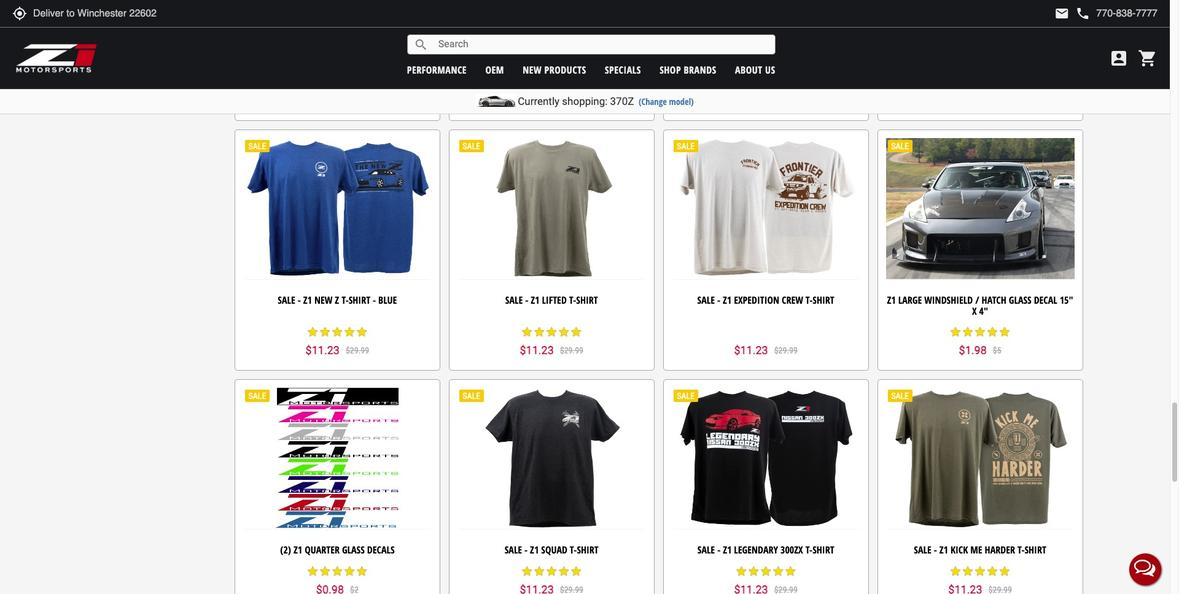 Task type: vqa. For each thing, say whether or not it's contained in the screenshot.
available, at top
no



Task type: describe. For each thing, give the bounding box(es) containing it.
sale - z1 expedition crew t-shirt
[[698, 294, 835, 307]]

kick
[[951, 544, 969, 558]]

legendary
[[735, 544, 779, 558]]

decals for glass
[[367, 544, 395, 558]]

$1.96
[[538, 94, 566, 106]]

brands
[[684, 63, 717, 77]]

z1 for sale - z1 new z t-shirt - blue
[[303, 294, 312, 307]]

specials link
[[605, 63, 641, 77]]

currently
[[518, 95, 560, 108]]

(2) z1 quarter glass decals
[[280, 544, 395, 558]]

glass inside z1 large windshield / hatch glass decal 15" x 4"
[[1010, 294, 1032, 307]]

z1 motorsports logo image
[[15, 43, 98, 74]]

- for sale - z1 400 horsepower t-shirt
[[718, 54, 721, 68]]

- for sale - z1 lifted t-shirt
[[526, 294, 529, 307]]

performance
[[407, 63, 467, 77]]

harder
[[985, 544, 1016, 558]]

about us
[[736, 63, 776, 77]]

$11.23 $29.99
[[735, 344, 798, 357]]

(change
[[639, 96, 667, 108]]

shirt right 300zx
[[813, 544, 835, 558]]

new products link
[[523, 63, 587, 77]]

$29.99 inside $11.23 $29.99
[[775, 346, 798, 356]]

sale for sale - z1 legendary 300zx t-shirt
[[698, 544, 715, 558]]

(2) for (2) z1 quarter glass decals
[[280, 544, 291, 558]]

Search search field
[[429, 35, 775, 54]]

1.3"
[[610, 54, 626, 68]]

370z
[[611, 95, 634, 108]]

me
[[971, 544, 983, 558]]

z1 for (2) medium z1 only decals 5" x 1.3"
[[527, 54, 536, 68]]

sale - z1 new z t-shirt - blue
[[278, 294, 397, 307]]

/
[[976, 294, 980, 307]]

specials
[[605, 63, 641, 77]]

$5
[[994, 346, 1002, 356]]

t- right crew
[[806, 294, 813, 307]]

z
[[335, 294, 339, 307]]

- for sale - z1 kick me harder t-shirt
[[934, 544, 938, 558]]

x inside z1 large windshield / hatch glass decal 15" x 4"
[[973, 304, 977, 318]]

shirt right harder
[[1025, 544, 1047, 558]]

300zx
[[781, 544, 804, 558]]

quarter
[[305, 544, 340, 558]]

us
[[766, 63, 776, 77]]

5"
[[591, 54, 600, 68]]

account_box link
[[1107, 49, 1133, 68]]

decal
[[1035, 294, 1058, 307]]

sale - z1 400 horsepower t-shirt
[[698, 54, 834, 68]]

hatch
[[982, 294, 1007, 307]]

sale for sale - z1 lifted t-shirt
[[506, 294, 523, 307]]

shirt right the z
[[349, 294, 371, 307]]

model)
[[670, 96, 694, 108]]

t- right squad on the left bottom of page
[[570, 544, 577, 558]]

1 vertical spatial glass
[[342, 544, 365, 558]]

(change model) link
[[639, 96, 694, 108]]

3 $11.23 from the left
[[735, 344, 769, 357]]

t- right the z
[[342, 294, 349, 307]]

t- right horsepower
[[806, 54, 813, 68]]

$1.98
[[960, 344, 987, 357]]

sale for sale - z1 400 horsepower t-shirt
[[698, 54, 716, 68]]

z1 for sale - z1 lifted t-shirt
[[531, 294, 540, 307]]

new
[[523, 63, 542, 77]]

z1 large windshield / hatch glass decal 15" x 4"
[[888, 294, 1074, 318]]

$29.99 for shirt
[[560, 346, 584, 356]]

horsepower
[[751, 54, 803, 68]]

shirt right crew
[[813, 294, 835, 307]]

z1 inside z1 large windshield / hatch glass decal 15" x 4"
[[888, 294, 896, 307]]

new products
[[523, 63, 587, 77]]

about
[[736, 63, 763, 77]]



Task type: locate. For each thing, give the bounding box(es) containing it.
1 horizontal spatial glass
[[1010, 294, 1032, 307]]

-
[[718, 54, 721, 68], [298, 294, 301, 307], [373, 294, 376, 307], [526, 294, 529, 307], [718, 294, 721, 307], [525, 544, 528, 558], [718, 544, 721, 558], [934, 544, 938, 558]]

sale left 400
[[698, 54, 716, 68]]

decals right quarter
[[367, 544, 395, 558]]

- left new on the left
[[298, 294, 301, 307]]

star star star star star $11.23 $29.99 for lifted
[[520, 326, 584, 357]]

3 $29.99 from the left
[[775, 346, 798, 356]]

0 horizontal spatial $29.99
[[346, 346, 369, 356]]

only
[[539, 54, 559, 68]]

0 horizontal spatial $11.23
[[306, 344, 340, 357]]

z1 left legendary
[[723, 544, 732, 558]]

2 $29.99 from the left
[[560, 346, 584, 356]]

star
[[736, 76, 748, 88], [748, 76, 760, 88], [760, 76, 773, 88], [773, 76, 785, 88], [785, 76, 797, 88], [307, 76, 319, 88], [319, 76, 331, 88], [331, 76, 344, 88], [344, 76, 356, 88], [356, 76, 368, 88], [521, 76, 534, 88], [534, 76, 546, 88], [546, 76, 558, 88], [558, 76, 570, 88], [570, 76, 583, 88], [307, 326, 319, 339], [319, 326, 331, 339], [331, 326, 344, 339], [344, 326, 356, 339], [356, 326, 368, 339], [521, 326, 534, 339], [534, 326, 546, 339], [546, 326, 558, 339], [558, 326, 570, 339], [570, 326, 583, 339], [950, 326, 962, 339], [962, 326, 975, 339], [975, 326, 987, 339], [987, 326, 999, 339], [999, 326, 1012, 339], [307, 566, 319, 578], [319, 566, 331, 578], [331, 566, 344, 578], [344, 566, 356, 578], [356, 566, 368, 578], [521, 566, 534, 578], [534, 566, 546, 578], [546, 566, 558, 578], [558, 566, 570, 578], [570, 566, 583, 578], [736, 566, 748, 578], [748, 566, 760, 578], [760, 566, 773, 578], [773, 566, 785, 578], [785, 566, 797, 578], [950, 566, 962, 578], [962, 566, 975, 578], [975, 566, 987, 578], [987, 566, 999, 578], [999, 566, 1012, 578]]

products
[[545, 63, 587, 77]]

phone link
[[1076, 6, 1158, 21]]

medium
[[491, 54, 525, 68]]

search
[[414, 37, 429, 52]]

z1 for sale - z1 400 horsepower t-shirt
[[724, 54, 733, 68]]

decals for only
[[561, 54, 589, 68]]

mail link
[[1055, 6, 1070, 21]]

sale
[[698, 54, 716, 68], [278, 294, 295, 307], [506, 294, 523, 307], [698, 294, 715, 307], [505, 544, 522, 558], [698, 544, 715, 558], [915, 544, 932, 558]]

oem
[[486, 63, 504, 77]]

star star star star star for (2) z1 quarter glass decals
[[307, 566, 368, 578]]

0 horizontal spatial x
[[603, 54, 607, 68]]

z1 left quarter
[[294, 544, 302, 558]]

currently shopping: 370z (change model)
[[518, 95, 694, 108]]

1 $11.23 from the left
[[306, 344, 340, 357]]

0 vertical spatial (2)
[[478, 54, 489, 68]]

shop
[[660, 63, 682, 77]]

z1 left kick at the bottom of the page
[[940, 544, 949, 558]]

- left expedition
[[718, 294, 721, 307]]

oem link
[[486, 63, 504, 77]]

large
[[899, 294, 923, 307]]

z1 left the only
[[527, 54, 536, 68]]

star star star star star for sale - z1 squad t-shirt
[[521, 566, 583, 578]]

star star star star star $11.23 $29.99 down the sale - z1 lifted t-shirt
[[520, 326, 584, 357]]

z1 left squad on the left bottom of page
[[530, 544, 539, 558]]

sale - z1 legendary 300zx t-shirt
[[698, 544, 835, 558]]

my_location
[[12, 6, 27, 21]]

sale left kick at the bottom of the page
[[915, 544, 932, 558]]

star star star star star $11.23 $29.99 for new
[[306, 326, 369, 357]]

sale left new on the left
[[278, 294, 295, 307]]

- left lifted
[[526, 294, 529, 307]]

sale for sale - z1 expedition crew t-shirt
[[698, 294, 715, 307]]

$11.23 for lifted
[[520, 344, 554, 357]]

z1 for sale - z1 kick me harder t-shirt
[[940, 544, 949, 558]]

star star star star star for sale - z1 legendary 300zx t-shirt
[[736, 566, 797, 578]]

(2) medium z1 only decals 5" x 1.3"
[[478, 54, 626, 68]]

z1 left expedition
[[723, 294, 732, 307]]

glass left decal
[[1010, 294, 1032, 307]]

$29.99 down crew
[[775, 346, 798, 356]]

$29.99 for t-
[[346, 346, 369, 356]]

shirt right squad on the left bottom of page
[[577, 544, 599, 558]]

(2) left medium
[[478, 54, 489, 68]]

x right the 5"
[[603, 54, 607, 68]]

shirt right lifted
[[577, 294, 598, 307]]

phone
[[1076, 6, 1091, 21]]

t- right lifted
[[570, 294, 577, 307]]

t- right harder
[[1018, 544, 1025, 558]]

shopping_cart
[[1139, 49, 1158, 68]]

- right "brands"
[[718, 54, 721, 68]]

mail
[[1055, 6, 1070, 21]]

about us link
[[736, 63, 776, 77]]

- for sale - z1 squad t-shirt
[[525, 544, 528, 558]]

400
[[735, 54, 749, 68]]

sale left expedition
[[698, 294, 715, 307]]

- for sale - z1 new z t-shirt - blue
[[298, 294, 301, 307]]

glass
[[1010, 294, 1032, 307], [342, 544, 365, 558]]

sale for sale - z1 kick me harder t-shirt
[[915, 544, 932, 558]]

shopping:
[[562, 95, 608, 108]]

crew
[[782, 294, 804, 307]]

$29.99
[[346, 346, 369, 356], [560, 346, 584, 356], [775, 346, 798, 356]]

z1 for sale - z1 legendary 300zx t-shirt
[[723, 544, 732, 558]]

z1 left new on the left
[[303, 294, 312, 307]]

lifted
[[542, 294, 567, 307]]

0 vertical spatial x
[[603, 54, 607, 68]]

1 horizontal spatial (2)
[[478, 54, 489, 68]]

new
[[315, 294, 333, 307]]

z1 left lifted
[[531, 294, 540, 307]]

star star star star star $1.98 $5
[[950, 326, 1012, 357]]

2 star star star star star $11.23 $29.99 from the left
[[520, 326, 584, 357]]

0 horizontal spatial (2)
[[280, 544, 291, 558]]

windshield
[[925, 294, 974, 307]]

sale for sale - z1 new z t-shirt - blue
[[278, 294, 295, 307]]

z1 for sale - z1 squad t-shirt
[[530, 544, 539, 558]]

0 horizontal spatial glass
[[342, 544, 365, 558]]

2 horizontal spatial $11.23
[[735, 344, 769, 357]]

shop brands link
[[660, 63, 717, 77]]

1 vertical spatial (2)
[[280, 544, 291, 558]]

account_box
[[1110, 49, 1129, 68]]

1 vertical spatial decals
[[367, 544, 395, 558]]

star star star star star $11.23 $29.99
[[306, 326, 369, 357], [520, 326, 584, 357]]

$29.99 down sale - z1 new z t-shirt - blue
[[346, 346, 369, 356]]

z1 left large
[[888, 294, 896, 307]]

t- right 300zx
[[806, 544, 813, 558]]

star star star star star $1.96
[[521, 76, 583, 106]]

z1 left 400
[[724, 54, 733, 68]]

$11.23 down expedition
[[735, 344, 769, 357]]

star star star star star for sale - z1 kick me harder t-shirt
[[950, 566, 1012, 578]]

2 horizontal spatial $29.99
[[775, 346, 798, 356]]

performance link
[[407, 63, 467, 77]]

squad
[[542, 544, 568, 558]]

decals
[[561, 54, 589, 68], [367, 544, 395, 558]]

shopping_cart link
[[1136, 49, 1158, 68]]

sale left squad on the left bottom of page
[[505, 544, 522, 558]]

4"
[[980, 304, 989, 318]]

1 star star star star star $11.23 $29.99 from the left
[[306, 326, 369, 357]]

sale left lifted
[[506, 294, 523, 307]]

$11.23 for new
[[306, 344, 340, 357]]

expedition
[[734, 294, 780, 307]]

sale - z1 lifted t-shirt
[[506, 294, 598, 307]]

0 horizontal spatial decals
[[367, 544, 395, 558]]

- left 'blue'
[[373, 294, 376, 307]]

x left 4" at the bottom of the page
[[973, 304, 977, 318]]

1 horizontal spatial x
[[973, 304, 977, 318]]

sale - z1 squad t-shirt
[[505, 544, 599, 558]]

1 horizontal spatial decals
[[561, 54, 589, 68]]

star star star star star
[[736, 76, 797, 88], [307, 76, 368, 88], [307, 566, 368, 578], [521, 566, 583, 578], [736, 566, 797, 578], [950, 566, 1012, 578]]

sale left legendary
[[698, 544, 715, 558]]

mail phone
[[1055, 6, 1091, 21]]

(2) for (2) medium z1 only decals 5" x 1.3"
[[478, 54, 489, 68]]

shop brands
[[660, 63, 717, 77]]

1 horizontal spatial star star star star star $11.23 $29.99
[[520, 326, 584, 357]]

- left squad on the left bottom of page
[[525, 544, 528, 558]]

glass right quarter
[[342, 544, 365, 558]]

decals left the 5"
[[561, 54, 589, 68]]

15"
[[1060, 294, 1074, 307]]

blue
[[379, 294, 397, 307]]

shirt
[[813, 54, 834, 68], [349, 294, 371, 307], [577, 294, 598, 307], [813, 294, 835, 307], [577, 544, 599, 558], [813, 544, 835, 558], [1025, 544, 1047, 558]]

0 vertical spatial decals
[[561, 54, 589, 68]]

star star star star star $11.23 $29.99 down sale - z1 new z t-shirt - blue
[[306, 326, 369, 357]]

1 $29.99 from the left
[[346, 346, 369, 356]]

- left kick at the bottom of the page
[[934, 544, 938, 558]]

- for sale - z1 legendary 300zx t-shirt
[[718, 544, 721, 558]]

$11.23
[[306, 344, 340, 357], [520, 344, 554, 357], [735, 344, 769, 357]]

x
[[603, 54, 607, 68], [973, 304, 977, 318]]

(2)
[[478, 54, 489, 68], [280, 544, 291, 558]]

z1
[[527, 54, 536, 68], [724, 54, 733, 68], [303, 294, 312, 307], [531, 294, 540, 307], [723, 294, 732, 307], [888, 294, 896, 307], [294, 544, 302, 558], [530, 544, 539, 558], [723, 544, 732, 558], [940, 544, 949, 558]]

sale for sale - z1 squad t-shirt
[[505, 544, 522, 558]]

1 vertical spatial x
[[973, 304, 977, 318]]

1 horizontal spatial $11.23
[[520, 344, 554, 357]]

- left legendary
[[718, 544, 721, 558]]

$11.23 down the sale - z1 lifted t-shirt
[[520, 344, 554, 357]]

0 vertical spatial glass
[[1010, 294, 1032, 307]]

(2) left quarter
[[280, 544, 291, 558]]

$29.99 down lifted
[[560, 346, 584, 356]]

1 horizontal spatial $29.99
[[560, 346, 584, 356]]

0 horizontal spatial star star star star star $11.23 $29.99
[[306, 326, 369, 357]]

z1 for sale - z1 expedition crew t-shirt
[[723, 294, 732, 307]]

sale - z1 kick me harder t-shirt
[[915, 544, 1047, 558]]

2 $11.23 from the left
[[520, 344, 554, 357]]

t-
[[806, 54, 813, 68], [342, 294, 349, 307], [570, 294, 577, 307], [806, 294, 813, 307], [570, 544, 577, 558], [806, 544, 813, 558], [1018, 544, 1025, 558]]

- for sale - z1 expedition crew t-shirt
[[718, 294, 721, 307]]

shirt right horsepower
[[813, 54, 834, 68]]

$11.23 down new on the left
[[306, 344, 340, 357]]



